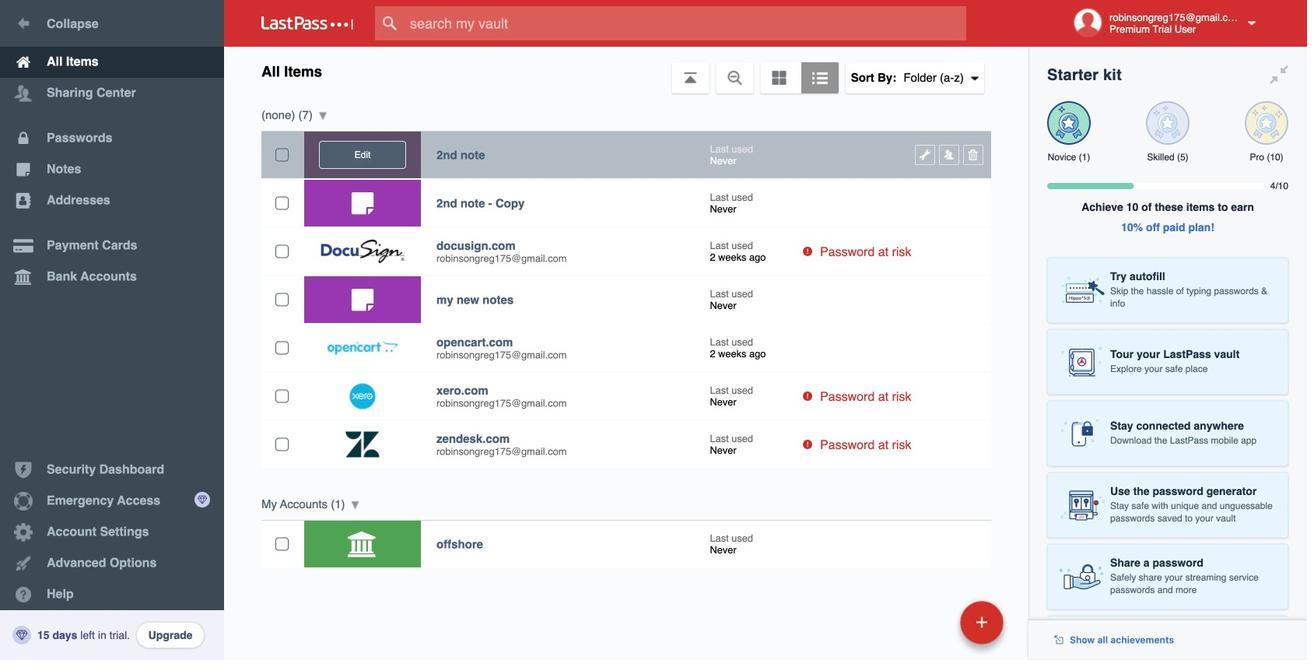 Task type: vqa. For each thing, say whether or not it's contained in the screenshot.
Vault options 'navigation'
yes



Task type: describe. For each thing, give the bounding box(es) containing it.
new item element
[[854, 600, 1010, 644]]

search my vault text field
[[375, 6, 997, 40]]

vault options navigation
[[224, 47, 1029, 93]]

Search search field
[[375, 6, 997, 40]]

new item navigation
[[854, 596, 1013, 660]]

lastpass image
[[262, 16, 353, 30]]



Task type: locate. For each thing, give the bounding box(es) containing it.
main navigation navigation
[[0, 0, 224, 660]]



